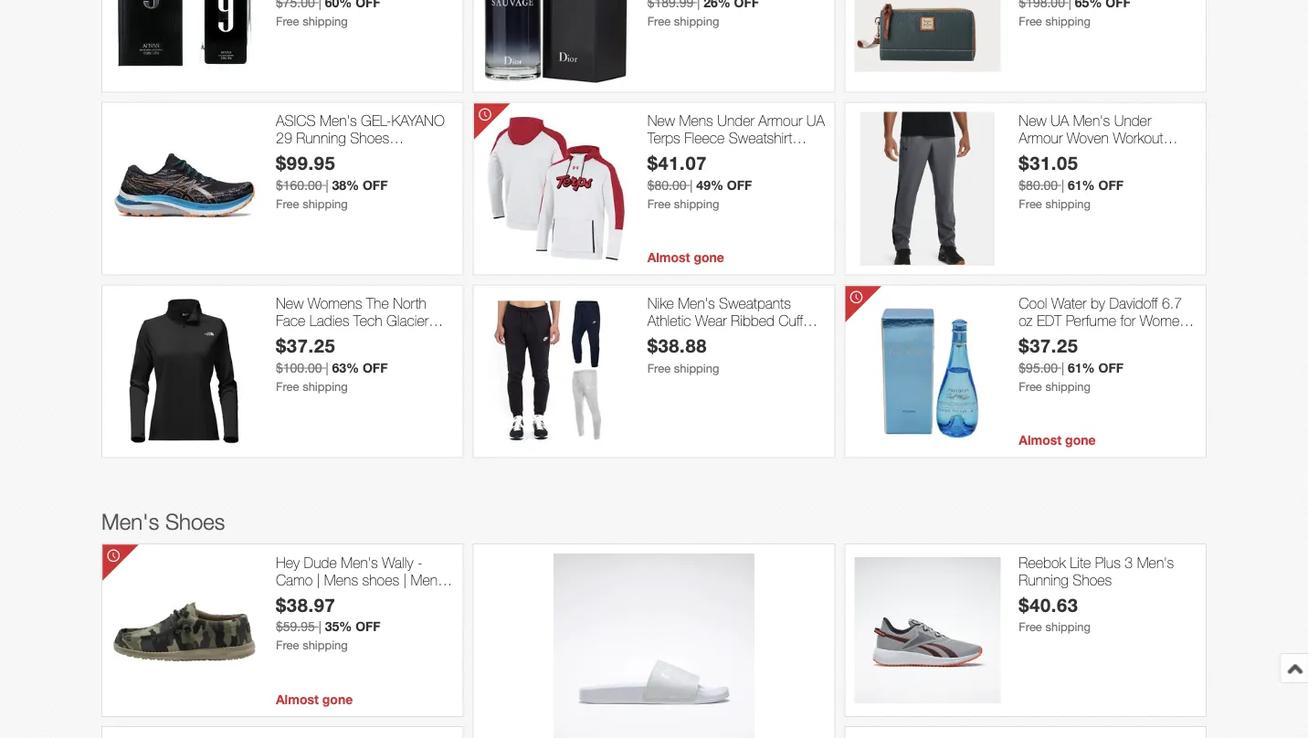 Task type: vqa. For each thing, say whether or not it's contained in the screenshot.
"WOMEN"
yes



Task type: describe. For each thing, give the bounding box(es) containing it.
fleece inside new mens under armour ua terps fleece sweatshirt jacket hoody
[[685, 261, 725, 278]]

0 horizontal spatial almost
[[647, 16, 690, 31]]

dior
[[780, 61, 804, 78]]

zip inside dooney & bourke pebble grain folded zip wristlet $69.30 $198.00 | 65% off free shipping
[[1100, 78, 1119, 95]]

running for asics
[[296, 261, 346, 278]]

in
[[722, 96, 732, 113]]

new for $41.07
[[647, 243, 675, 261]]

65%
[[1075, 126, 1102, 141]]

slip
[[276, 720, 298, 738]]

6.
[[780, 78, 792, 95]]

shoes for reebok
[[1073, 703, 1112, 720]]

free inside $41.07 $80.00 | 49% off free shipping
[[647, 328, 671, 342]]

shipping inside $99.95 $160.00 | 38% off free shipping
[[303, 328, 348, 342]]

| inside $37.25 $95.00 | 61% off free shipping
[[1062, 492, 1065, 507]]

unisex
[[334, 78, 375, 95]]

shipping inside 9 pm by afnan, 3.4 oz edp spray for unisex $29.74 $75.00 | 60% off free shipping
[[303, 145, 348, 160]]

weight
[[411, 720, 452, 738]]

$37.25 $95.00 | 61% off free shipping
[[1019, 467, 1124, 525]]

zip inside new womens the north face ladies tech glacier fleece 1/2 zip jacket coat top
[[345, 461, 364, 478]]

| inside "$31.05 $80.00 | 61% off free shipping"
[[1062, 309, 1065, 324]]

shipping inside dooney & bourke pebble grain folded zip wristlet $69.30 $198.00 | 65% off free shipping
[[1046, 145, 1091, 160]]

spray
[[276, 78, 311, 95]]

3.4
[[374, 61, 394, 78]]

sweatpants inside nike men's sweatpants athletic wear ribbed cuff drawstring fitness fleece jogger
[[719, 426, 791, 443]]

for for new
[[1120, 444, 1136, 461]]

shipping inside $38.88 free shipping
[[674, 493, 719, 507]]

shipping inside $41.07 $80.00 | 49% off free shipping
[[674, 328, 719, 342]]

jogger inside new ua men's under armour woven workout jogger logo pants sweatpants
[[1019, 278, 1061, 296]]

free inside $139.94 $189.99 | 26% off free shipping
[[647, 145, 671, 160]]

| inside $41.07 $80.00 | 49% off free shipping
[[690, 309, 693, 324]]

7
[[796, 78, 804, 95]]

woven
[[1067, 261, 1109, 278]]

49%
[[697, 309, 724, 324]]

60%
[[325, 126, 352, 141]]

| inside 9 pm by afnan, 3.4 oz edp spray for unisex $29.74 $75.00 | 60% off free shipping
[[319, 126, 321, 141]]

sauvage by christian dior cologne for men edt 6. 7 / 6.8 oz new in box link
[[647, 61, 825, 113]]

in
[[1051, 461, 1061, 478]]

$139.94 $189.99 | 26% off free shipping
[[647, 101, 759, 160]]

shoes
[[362, 703, 399, 720]]

$41.07
[[647, 284, 707, 306]]

dooney & bourke pebble grain folded zip wristlet link
[[1019, 61, 1197, 96]]

men's shoes
[[101, 640, 225, 665]]

6.8
[[647, 96, 668, 113]]

oz for $29.74
[[399, 61, 412, 78]]

$100.00
[[276, 492, 322, 507]]

plus
[[1095, 685, 1121, 702]]

$99.95 $160.00 | 38% off free shipping
[[276, 284, 388, 342]]

jacket inside new mens under armour ua terps fleece sweatshirt jacket hoody
[[647, 278, 687, 296]]

water
[[1052, 426, 1087, 443]]

for inside sauvage by christian dior cologne for men edt 6. 7 / 6.8 oz new in box
[[700, 78, 716, 95]]

cool water by davidoff 6.7 oz edt perfume for women new in box
[[1019, 426, 1187, 478]]

26%
[[704, 126, 731, 141]]

off inside 9 pm by afnan, 3.4 oz edp spray for unisex $29.74 $75.00 | 60% off free shipping
[[356, 126, 381, 141]]

$80.00 for $31.05
[[1019, 309, 1058, 324]]

free inside dooney & bourke pebble grain folded zip wristlet $69.30 $198.00 | 65% off free shipping
[[1019, 145, 1042, 160]]

nike men's sweatpants athletic wear ribbed cuff drawstring fitness fleece jogger
[[647, 426, 803, 496]]

$37.25 for $37.25 $100.00 63% off free shipping
[[276, 467, 336, 489]]

glacier
[[386, 444, 429, 461]]

jacket inside new womens the north face ladies tech glacier fleece 1/2 zip jacket coat top
[[368, 461, 408, 478]]

edt inside sauvage by christian dior cologne for men edt 6. 7 / 6.8 oz new in box
[[751, 78, 776, 95]]

ua inside new mens under armour ua terps fleece sweatshirt jacket hoody
[[807, 243, 825, 261]]

logo
[[1065, 278, 1096, 296]]

asics men's gel-kayano 29   running shoes 1011b440
[[276, 243, 445, 296]]

nike
[[647, 426, 674, 443]]

cologne
[[647, 78, 696, 95]]

| inside $139.94 $189.99 | 26% off free shipping
[[697, 126, 700, 141]]

29
[[276, 261, 292, 278]]

9 pm by afnan, 3.4 oz edp spray for unisex link
[[276, 61, 454, 96]]

womens
[[308, 426, 362, 443]]

pm
[[288, 61, 309, 78]]

wear
[[695, 444, 727, 461]]

light
[[378, 720, 407, 738]]

coat
[[412, 461, 441, 478]]

nike men's sweatpants athletic wear ribbed cuff drawstring fitness fleece jogger link
[[647, 426, 825, 496]]

new ua men's under armour woven workout jogger logo pants sweatpants
[[1019, 243, 1164, 313]]

shipping inside $37.25 $95.00 | 61% off free shipping
[[1046, 511, 1091, 525]]

dude
[[304, 685, 337, 702]]

1/2
[[320, 461, 341, 478]]

shipping inside $37.25 $100.00 63% off free shipping
[[303, 511, 348, 525]]

shipping inside $139.94 $189.99 | 26% off free shipping
[[674, 145, 719, 160]]

new womens the north face ladies tech glacier fleece 1/2 zip jacket coat top
[[276, 426, 441, 496]]

top
[[276, 479, 298, 496]]

shoes for asics
[[350, 261, 389, 278]]

free inside $37.25 $100.00 63% off free shipping
[[276, 511, 299, 525]]

1 vertical spatial gone
[[1065, 564, 1096, 579]]

bourke
[[1083, 61, 1126, 78]]

hey dude men's wally - camo | mens shoes | men's slip on loafers | light weight
[[276, 685, 452, 738]]

men
[[720, 78, 747, 95]]

pants
[[1100, 278, 1134, 296]]

1 horizontal spatial almost gone
[[1019, 564, 1096, 579]]

1011b440
[[276, 278, 342, 296]]

$160.00
[[276, 309, 322, 324]]

gel-
[[361, 243, 391, 261]]

ua inside new ua men's under armour woven workout jogger logo pants sweatpants
[[1051, 243, 1069, 261]]

3
[[1125, 685, 1133, 702]]

new inside sauvage by christian dior cologne for men edt 6. 7 / 6.8 oz new in box
[[690, 96, 718, 113]]

davidoff
[[1110, 426, 1158, 443]]

61% for $37.25
[[1068, 492, 1095, 507]]

off inside $99.95 $160.00 | 38% off free shipping
[[363, 309, 388, 324]]

face
[[276, 444, 306, 461]]

off inside dooney & bourke pebble grain folded zip wristlet $69.30 $198.00 | 65% off free shipping
[[1106, 126, 1131, 141]]

cuff
[[779, 444, 803, 461]]

$41.07 $80.00 | 49% off free shipping
[[647, 284, 752, 342]]

free inside $37.25 $95.00 | 61% off free shipping
[[1019, 511, 1042, 525]]

hoody
[[691, 278, 732, 296]]

ladies
[[310, 444, 349, 461]]

6.7
[[1162, 426, 1182, 443]]

box inside cool water by davidoff 6.7 oz edt perfume for women new in box
[[1065, 461, 1088, 478]]

dooney & bourke pebble grain folded zip wristlet $69.30 $198.00 | 65% off free shipping
[[1019, 61, 1172, 160]]

on
[[302, 720, 318, 738]]

$189.99
[[647, 126, 694, 141]]

| down the shoes
[[370, 720, 373, 738]]

$198.00
[[1019, 126, 1065, 141]]

off inside $37.25 $100.00 63% off free shipping
[[363, 492, 388, 507]]

new mens under armour ua terps fleece sweatshirt jacket hoody
[[647, 243, 825, 296]]

hey dude men's wally - camo | mens shoes | men's slip on loafers | light weight link
[[276, 685, 454, 738]]

under inside new mens under armour ua terps fleece sweatshirt jacket hoody
[[717, 243, 755, 261]]

| inside dooney & bourke pebble grain folded zip wristlet $69.30 $198.00 | 65% off free shipping
[[1069, 126, 1072, 141]]

new for $37.25
[[276, 426, 304, 443]]

christian
[[724, 61, 776, 78]]

free inside $99.95 $160.00 | 38% off free shipping
[[276, 328, 299, 342]]

shipping inside "$31.05 $80.00 | 61% off free shipping"
[[1046, 328, 1091, 342]]

workout
[[1113, 261, 1164, 278]]

armour inside new mens under armour ua terps fleece sweatshirt jacket hoody
[[759, 243, 803, 261]]

reebok
[[1019, 685, 1066, 702]]

afnan,
[[331, 61, 370, 78]]

running for reebok
[[1019, 703, 1069, 720]]

fleece inside new womens the north face ladies tech glacier fleece 1/2 zip jacket coat top
[[276, 461, 316, 478]]

edp
[[416, 61, 443, 78]]

$38.88 free shipping
[[647, 467, 719, 507]]

new womens the north face ladies tech glacier fleece 1/2 zip jacket coat top link
[[276, 426, 454, 496]]



Task type: locate. For each thing, give the bounding box(es) containing it.
by inside cool water by davidoff 6.7 oz edt perfume for women new in box
[[1091, 426, 1105, 443]]

running down reebok
[[1019, 703, 1069, 720]]

free inside $38.88 free shipping
[[647, 493, 671, 507]]

shipping down 65%
[[1046, 145, 1091, 160]]

0 horizontal spatial edt
[[751, 78, 776, 95]]

61% down logo
[[1068, 309, 1095, 324]]

loafers
[[322, 720, 366, 738]]

fleece down cuff
[[762, 461, 803, 478]]

1 horizontal spatial fleece
[[685, 261, 725, 278]]

by left christian
[[705, 61, 719, 78]]

9 pm by afnan, 3.4 oz edp spray for unisex $29.74 $75.00 | 60% off free shipping
[[276, 61, 443, 160]]

folded
[[1055, 78, 1096, 95]]

shipping down 60% on the top
[[303, 145, 348, 160]]

1 vertical spatial sweatpants
[[719, 426, 791, 443]]

-
[[418, 685, 423, 702]]

$80.00 down $31.05 at the right top of the page
[[1019, 309, 1058, 324]]

oz down cool
[[1019, 444, 1033, 461]]

$29.74
[[276, 101, 336, 123]]

1 vertical spatial edt
[[1037, 444, 1062, 461]]

1 horizontal spatial mens
[[679, 243, 713, 261]]

1 horizontal spatial ua
[[1051, 243, 1069, 261]]

0 vertical spatial zip
[[1100, 78, 1119, 95]]

lite
[[1070, 685, 1091, 702]]

fleece down face
[[276, 461, 316, 478]]

$37.25
[[276, 467, 336, 489], [1019, 467, 1079, 489]]

1 horizontal spatial almost
[[1019, 564, 1062, 579]]

sweatpants up ribbed
[[719, 426, 791, 443]]

cool
[[1019, 426, 1047, 443]]

$80.00
[[647, 309, 687, 324], [1019, 309, 1058, 324]]

drawstring
[[647, 461, 711, 478]]

2 horizontal spatial shoes
[[1073, 703, 1112, 720]]

for left men
[[700, 78, 716, 95]]

zip down bourke
[[1100, 78, 1119, 95]]

free down $189.99
[[647, 145, 671, 160]]

edt down christian
[[751, 78, 776, 95]]

ua
[[807, 243, 825, 261], [1051, 243, 1069, 261]]

2 $37.25 from the left
[[1019, 467, 1079, 489]]

0 horizontal spatial running
[[296, 261, 346, 278]]

fleece up hoody
[[685, 261, 725, 278]]

for inside cool water by davidoff 6.7 oz edt perfume for women new in box
[[1120, 444, 1136, 461]]

0 vertical spatial gone
[[694, 16, 724, 31]]

0 horizontal spatial ua
[[807, 243, 825, 261]]

jogger inside nike men's sweatpants athletic wear ribbed cuff drawstring fitness fleece jogger
[[647, 479, 690, 496]]

0 vertical spatial shoes
[[350, 261, 389, 278]]

almost up sauvage
[[647, 16, 690, 31]]

edt inside cool water by davidoff 6.7 oz edt perfume for women new in box
[[1037, 444, 1062, 461]]

men's inside asics men's gel-kayano 29   running shoes 1011b440
[[320, 243, 357, 261]]

1 vertical spatial oz
[[672, 96, 686, 113]]

by for $29.74
[[313, 61, 327, 78]]

0 horizontal spatial zip
[[345, 461, 364, 478]]

fleece inside nike men's sweatpants athletic wear ribbed cuff drawstring fitness fleece jogger
[[762, 461, 803, 478]]

61%
[[1068, 309, 1095, 324], [1068, 492, 1095, 507]]

mens up loafers
[[324, 703, 358, 720]]

1 horizontal spatial $80.00
[[1019, 309, 1058, 324]]

by right pm
[[313, 61, 327, 78]]

$37.25 up $95.00
[[1019, 467, 1079, 489]]

1 vertical spatial running
[[1019, 703, 1069, 720]]

2 horizontal spatial by
[[1091, 426, 1105, 443]]

terps
[[647, 261, 680, 278]]

0 horizontal spatial jacket
[[368, 461, 408, 478]]

free inside 9 pm by afnan, 3.4 oz edp spray for unisex $29.74 $75.00 | 60% off free shipping
[[276, 145, 299, 160]]

new inside new womens the north face ladies tech glacier fleece 1/2 zip jacket coat top
[[276, 426, 304, 443]]

gone down $37.25 $95.00 | 61% off free shipping
[[1065, 564, 1096, 579]]

2 horizontal spatial for
[[1120, 444, 1136, 461]]

0 vertical spatial oz
[[399, 61, 412, 78]]

shipping down 63%
[[303, 511, 348, 525]]

1 $80.00 from the left
[[647, 309, 687, 324]]

new ua men's under armour woven workout jogger logo pants sweatpants link
[[1019, 243, 1197, 313]]

by for new
[[1091, 426, 1105, 443]]

0 horizontal spatial armour
[[759, 243, 803, 261]]

almost gone up sauvage
[[647, 16, 724, 31]]

jogger left logo
[[1019, 278, 1061, 296]]

1 horizontal spatial jogger
[[1019, 278, 1061, 296]]

/
[[808, 78, 813, 95]]

new for $31.05
[[1019, 243, 1047, 261]]

$99.95
[[276, 284, 336, 306]]

jogger down drawstring
[[647, 479, 690, 496]]

off right 38%
[[363, 309, 388, 324]]

oz
[[399, 61, 412, 78], [672, 96, 686, 113], [1019, 444, 1033, 461]]

under up the sweatshirt
[[717, 243, 755, 261]]

0 horizontal spatial $80.00
[[647, 309, 687, 324]]

box
[[736, 96, 759, 113], [1065, 461, 1088, 478]]

armour inside new ua men's under armour woven workout jogger logo pants sweatpants
[[1019, 261, 1063, 278]]

2 61% from the top
[[1068, 492, 1095, 507]]

1 vertical spatial box
[[1065, 461, 1088, 478]]

off inside $139.94 $189.99 | 26% off free shipping
[[734, 126, 759, 141]]

1 horizontal spatial box
[[1065, 461, 1088, 478]]

shipping down $31.05 at the right top of the page
[[1046, 328, 1091, 342]]

2 vertical spatial oz
[[1019, 444, 1033, 461]]

sauvage
[[647, 61, 701, 78]]

under
[[717, 243, 755, 261], [1114, 243, 1152, 261]]

oz for new
[[1019, 444, 1033, 461]]

free inside "$31.05 $80.00 | 61% off free shipping"
[[1019, 328, 1042, 342]]

1 vertical spatial shoes
[[165, 640, 225, 665]]

oz right 3.4
[[399, 61, 412, 78]]

1 under from the left
[[717, 243, 755, 261]]

kayano
[[391, 243, 445, 261]]

0 vertical spatial mens
[[679, 243, 713, 261]]

| down $31.05 at the right top of the page
[[1062, 309, 1065, 324]]

0 horizontal spatial mens
[[324, 703, 358, 720]]

1 horizontal spatial for
[[700, 78, 716, 95]]

sweatpants down logo
[[1019, 296, 1091, 313]]

free down $95.00
[[1019, 511, 1042, 525]]

0 horizontal spatial under
[[717, 243, 755, 261]]

61% right $95.00
[[1068, 492, 1095, 507]]

off right 63%
[[363, 492, 388, 507]]

almost gone
[[647, 16, 724, 31], [1019, 564, 1096, 579]]

0 horizontal spatial $37.25
[[276, 467, 336, 489]]

$37.25 for $37.25 $95.00 | 61% off free shipping
[[1019, 467, 1079, 489]]

| left "49%"
[[690, 309, 693, 324]]

shipping down "26%"
[[674, 145, 719, 160]]

1 vertical spatial almost gone
[[1019, 564, 1096, 579]]

63%
[[332, 492, 359, 507]]

armour
[[759, 243, 803, 261], [1019, 261, 1063, 278]]

shipping down 38%
[[303, 328, 348, 342]]

off right "26%"
[[734, 126, 759, 141]]

new mens under armour ua terps fleece sweatshirt jacket hoody link
[[647, 243, 825, 296]]

$80.00 down $41.07
[[647, 309, 687, 324]]

zip
[[1100, 78, 1119, 95], [345, 461, 364, 478]]

off right 65%
[[1106, 126, 1131, 141]]

| right $95.00
[[1062, 492, 1065, 507]]

off inside "$31.05 $80.00 | 61% off free shipping"
[[1099, 309, 1124, 324]]

1 horizontal spatial zip
[[1100, 78, 1119, 95]]

free down $38.88
[[647, 493, 671, 507]]

off down cool water by davidoff 6.7 oz edt perfume for women new in box link
[[1099, 492, 1124, 507]]

off right 60% on the top
[[356, 126, 381, 141]]

9
[[276, 61, 284, 78]]

men's
[[320, 243, 357, 261], [1073, 243, 1110, 261], [678, 426, 715, 443], [101, 640, 159, 665], [341, 685, 378, 702], [1137, 685, 1174, 702], [411, 703, 448, 720]]

free down $75.00
[[276, 145, 299, 160]]

1 vertical spatial mens
[[324, 703, 358, 720]]

$80.00 inside $41.07 $80.00 | 49% off free shipping
[[647, 309, 687, 324]]

0 horizontal spatial gone
[[694, 16, 724, 31]]

| left 60% on the top
[[319, 126, 321, 141]]

running inside reebok lite plus 3 men's running shoes
[[1019, 703, 1069, 720]]

0 vertical spatial running
[[296, 261, 346, 278]]

men's inside reebok lite plus 3 men's running shoes
[[1137, 685, 1174, 702]]

men's inside new ua men's under armour woven workout jogger logo pants sweatpants
[[1073, 243, 1110, 261]]

running up 1011b440
[[296, 261, 346, 278]]

for down davidoff
[[1120, 444, 1136, 461]]

armour up the sweatshirt
[[759, 243, 803, 261]]

the
[[366, 426, 389, 443]]

oz inside sauvage by christian dior cologne for men edt 6. 7 / 6.8 oz new in box
[[672, 96, 686, 113]]

under inside new ua men's under armour woven workout jogger logo pants sweatpants
[[1114, 243, 1152, 261]]

1 vertical spatial 61%
[[1068, 492, 1095, 507]]

almost gone down $95.00
[[1019, 564, 1096, 579]]

38%
[[332, 309, 359, 324]]

free down $41.07
[[647, 328, 671, 342]]

| left 65%
[[1069, 126, 1072, 141]]

sweatpants inside new ua men's under armour woven workout jogger logo pants sweatpants
[[1019, 296, 1091, 313]]

0 horizontal spatial box
[[736, 96, 759, 113]]

tech
[[353, 444, 382, 461]]

1 61% from the top
[[1068, 309, 1095, 324]]

hey
[[276, 685, 300, 702]]

0 vertical spatial almost
[[647, 16, 690, 31]]

| left "26%"
[[697, 126, 700, 141]]

women
[[1140, 444, 1187, 461]]

$37.25 up "$100.00"
[[276, 467, 336, 489]]

| down wally
[[403, 703, 407, 720]]

0 horizontal spatial jogger
[[647, 479, 690, 496]]

$80.00 inside "$31.05 $80.00 | 61% off free shipping"
[[1019, 309, 1058, 324]]

0 vertical spatial jogger
[[1019, 278, 1061, 296]]

$37.25 inside $37.25 $100.00 63% off free shipping
[[276, 467, 336, 489]]

1 horizontal spatial under
[[1114, 243, 1152, 261]]

jacket down glacier
[[368, 461, 408, 478]]

0 horizontal spatial shoes
[[165, 640, 225, 665]]

0 vertical spatial jacket
[[647, 278, 687, 296]]

0 vertical spatial sweatpants
[[1019, 296, 1091, 313]]

61% inside $37.25 $95.00 | 61% off free shipping
[[1068, 492, 1095, 507]]

1 horizontal spatial by
[[705, 61, 719, 78]]

dooney
[[1019, 61, 1066, 78]]

2 horizontal spatial oz
[[1019, 444, 1033, 461]]

for right spray
[[315, 78, 330, 95]]

| inside $99.95 $160.00 | 38% off free shipping
[[326, 309, 329, 324]]

grain
[[1019, 78, 1051, 95]]

1 vertical spatial almost
[[1019, 564, 1062, 579]]

shipping down $95.00
[[1046, 511, 1091, 525]]

ribbed
[[731, 444, 775, 461]]

2 under from the left
[[1114, 243, 1152, 261]]

free down $31.05 at the right top of the page
[[1019, 328, 1042, 342]]

gone
[[694, 16, 724, 31], [1065, 564, 1096, 579]]

0 horizontal spatial fleece
[[276, 461, 316, 478]]

perfume
[[1066, 444, 1116, 461]]

almost down $95.00
[[1019, 564, 1062, 579]]

$139.94
[[647, 101, 718, 123]]

oz inside cool water by davidoff 6.7 oz edt perfume for women new in box
[[1019, 444, 1033, 461]]

new inside cool water by davidoff 6.7 oz edt perfume for women new in box
[[1019, 461, 1047, 478]]

1 vertical spatial zip
[[345, 461, 364, 478]]

for for $29.74
[[315, 78, 330, 95]]

0 horizontal spatial sweatpants
[[719, 426, 791, 443]]

2 vertical spatial shoes
[[1073, 703, 1112, 720]]

0 vertical spatial box
[[736, 96, 759, 113]]

| left 38%
[[326, 309, 329, 324]]

2 $80.00 from the left
[[1019, 309, 1058, 324]]

asics
[[276, 243, 316, 261]]

0 horizontal spatial by
[[313, 61, 327, 78]]

1 horizontal spatial sweatpants
[[1019, 296, 1091, 313]]

1 horizontal spatial shoes
[[350, 261, 389, 278]]

for inside 9 pm by afnan, 3.4 oz edp spray for unisex $29.74 $75.00 | 60% off free shipping
[[315, 78, 330, 95]]

1 horizontal spatial armour
[[1019, 261, 1063, 278]]

shipping down "49%"
[[674, 328, 719, 342]]

1 horizontal spatial edt
[[1037, 444, 1062, 461]]

shoes inside asics men's gel-kayano 29   running shoes 1011b440
[[350, 261, 389, 278]]

$80.00 for $41.07
[[647, 309, 687, 324]]

new
[[690, 96, 718, 113], [647, 243, 675, 261], [1019, 243, 1047, 261], [276, 426, 304, 443], [1019, 461, 1047, 478]]

pebble
[[1130, 61, 1172, 78]]

armour up $31.05 at the right top of the page
[[1019, 261, 1063, 278]]

1 horizontal spatial $37.25
[[1019, 467, 1079, 489]]

edt up in
[[1037, 444, 1062, 461]]

almost
[[647, 16, 690, 31], [1019, 564, 1062, 579]]

new inside new mens under armour ua terps fleece sweatshirt jacket hoody
[[647, 243, 675, 261]]

mens up terps
[[679, 243, 713, 261]]

by inside sauvage by christian dior cologne for men edt 6. 7 / 6.8 oz new in box
[[705, 61, 719, 78]]

free down '$198.00'
[[1019, 145, 1042, 160]]

oz inside 9 pm by afnan, 3.4 oz edp spray for unisex $29.74 $75.00 | 60% off free shipping
[[399, 61, 412, 78]]

by inside 9 pm by afnan, 3.4 oz edp spray for unisex $29.74 $75.00 | 60% off free shipping
[[313, 61, 327, 78]]

mens
[[679, 243, 713, 261], [324, 703, 358, 720]]

1 ua from the left
[[807, 243, 825, 261]]

mens inside new mens under armour ua terps fleece sweatshirt jacket hoody
[[679, 243, 713, 261]]

oz down cologne
[[672, 96, 686, 113]]

0 horizontal spatial for
[[315, 78, 330, 95]]

sauvage by christian dior cologne for men edt 6. 7 / 6.8 oz new in box
[[647, 61, 813, 113]]

1 horizontal spatial running
[[1019, 703, 1069, 720]]

jacket down terps
[[647, 278, 687, 296]]

61% inside "$31.05 $80.00 | 61% off free shipping"
[[1068, 309, 1095, 324]]

by up perfume
[[1091, 426, 1105, 443]]

new inside new ua men's under armour woven workout jogger logo pants sweatpants
[[1019, 243, 1047, 261]]

free down "$100.00"
[[276, 511, 299, 525]]

| down dude
[[317, 703, 320, 720]]

0 horizontal spatial almost gone
[[647, 16, 724, 31]]

mens inside 'hey dude men's wally - camo | mens shoes | men's slip on loafers | light weight'
[[324, 703, 358, 720]]

$31.05 $80.00 | 61% off free shipping
[[1019, 284, 1124, 342]]

jacket
[[647, 278, 687, 296], [368, 461, 408, 478]]

athletic
[[647, 444, 691, 461]]

$37.25 inside $37.25 $95.00 | 61% off free shipping
[[1019, 467, 1079, 489]]

zip down tech
[[345, 461, 364, 478]]

under up workout
[[1114, 243, 1152, 261]]

0 horizontal spatial oz
[[399, 61, 412, 78]]

off inside $37.25 $95.00 | 61% off free shipping
[[1099, 492, 1124, 507]]

running inside asics men's gel-kayano 29   running shoes 1011b440
[[296, 261, 346, 278]]

off right "49%"
[[727, 309, 752, 324]]

$75.00
[[276, 126, 315, 141]]

men's inside nike men's sweatpants athletic wear ribbed cuff drawstring fitness fleece jogger
[[678, 426, 715, 443]]

1 vertical spatial jogger
[[647, 479, 690, 496]]

cool water by davidoff 6.7 oz edt perfume for women new in box link
[[1019, 426, 1197, 478]]

0 vertical spatial almost gone
[[647, 16, 724, 31]]

box inside sauvage by christian dior cologne for men edt 6. 7 / 6.8 oz new in box
[[736, 96, 759, 113]]

sweatshirt
[[729, 261, 792, 278]]

2 horizontal spatial fleece
[[762, 461, 803, 478]]

$69.30
[[1019, 101, 1079, 123]]

1 horizontal spatial oz
[[672, 96, 686, 113]]

1 horizontal spatial gone
[[1065, 564, 1096, 579]]

2 ua from the left
[[1051, 243, 1069, 261]]

1 vertical spatial jacket
[[368, 461, 408, 478]]

off
[[356, 126, 381, 141], [734, 126, 759, 141], [1106, 126, 1131, 141], [363, 309, 388, 324], [727, 309, 752, 324], [1099, 309, 1124, 324], [363, 492, 388, 507], [1099, 492, 1124, 507]]

reebok lite plus 3 men's running shoes
[[1019, 685, 1174, 720]]

1 horizontal spatial jacket
[[647, 278, 687, 296]]

0 vertical spatial edt
[[751, 78, 776, 95]]

off down pants
[[1099, 309, 1124, 324]]

1 $37.25 from the left
[[276, 467, 336, 489]]

gone up sauvage
[[694, 16, 724, 31]]

0 vertical spatial 61%
[[1068, 309, 1095, 324]]

off inside $41.07 $80.00 | 49% off free shipping
[[727, 309, 752, 324]]

shipping down $38.88
[[674, 493, 719, 507]]

free down the $160.00
[[276, 328, 299, 342]]

shoes inside reebok lite plus 3 men's running shoes
[[1073, 703, 1112, 720]]

61% for $31.05
[[1068, 309, 1095, 324]]

asics men's gel-kayano 29   running shoes 1011b440 link
[[276, 243, 454, 296]]



